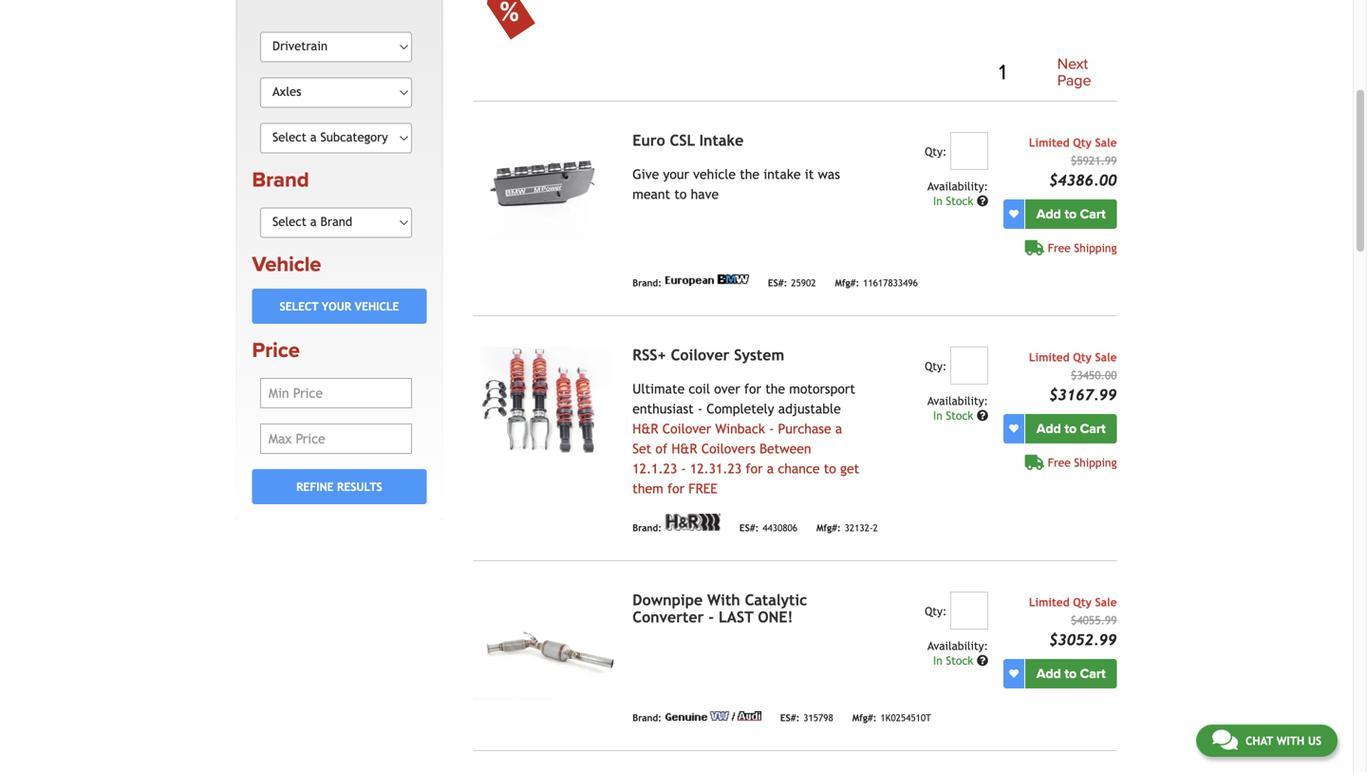 Task type: vqa. For each thing, say whether or not it's contained in the screenshot.
MAX PRICE number field
yes



Task type: describe. For each thing, give the bounding box(es) containing it.
in for $4386.00
[[934, 194, 943, 208]]

downpipe
[[633, 591, 703, 609]]

enthusiast
[[633, 402, 694, 417]]

us
[[1309, 734, 1322, 748]]

was
[[818, 167, 841, 182]]

rss+ coilover system link
[[633, 346, 785, 364]]

next page
[[1058, 55, 1092, 90]]

es#315798 - 1k0254510t - downpipe with catalytic converter - last one! - genuine volkswagen audi - image
[[473, 592, 618, 700]]

$3167.99
[[1050, 386, 1118, 404]]

question circle image for $3167.99
[[977, 410, 989, 421]]

$5921.99
[[1072, 154, 1118, 167]]

0 vertical spatial for
[[745, 382, 762, 397]]

315798
[[804, 712, 834, 723]]

comments image
[[1213, 729, 1239, 751]]

euro csl intake link
[[633, 132, 744, 149]]

genuine volkswagen audi - corporate logo image
[[666, 712, 762, 721]]

in stock for $4386.00
[[934, 194, 977, 208]]

4430806
[[763, 522, 798, 533]]

mfg#: for intake
[[835, 277, 860, 288]]

1 vertical spatial for
[[746, 461, 763, 477]]

3 cart from the top
[[1081, 666, 1106, 682]]

to inside give your vehicle the intake it was meant to have
[[675, 187, 687, 202]]

brand: for euro
[[633, 277, 662, 288]]

25902
[[791, 277, 816, 288]]

$3052.99
[[1050, 631, 1118, 649]]

es#: 4430806
[[740, 522, 798, 533]]

page
[[1058, 72, 1092, 90]]

it
[[805, 167, 814, 182]]

limited qty sale $4055.99 $3052.99
[[1030, 596, 1118, 649]]

euro csl intake
[[633, 132, 744, 149]]

shipping for $3167.99
[[1075, 456, 1118, 469]]

the inside give your vehicle the intake it was meant to have
[[740, 167, 760, 182]]

- inside downpipe with catalytic converter - last one!
[[709, 609, 714, 626]]

one!
[[758, 609, 793, 626]]

add to wish list image for $4386.00
[[1010, 210, 1019, 219]]

ultimate
[[633, 382, 685, 397]]

have
[[691, 187, 719, 202]]

in for $3167.99
[[934, 409, 943, 422]]

sale for $3167.99
[[1096, 351, 1118, 364]]

es#4430806 - 32132-2 - rss+ coilover system - ultimate coil over for the motorsport enthusiast - completely adjustable - h&r - audi image
[[473, 347, 618, 455]]

qty for $4386.00
[[1074, 136, 1092, 149]]

qty for $3167.99
[[1074, 351, 1092, 364]]

1 horizontal spatial h&r
[[672, 441, 698, 457]]

- up between
[[770, 421, 774, 437]]

chat with us
[[1246, 734, 1322, 748]]

get
[[841, 461, 860, 477]]

add to cart button for $4386.00
[[1026, 200, 1118, 229]]

qty: for $3167.99
[[925, 360, 947, 373]]

csl
[[670, 132, 695, 149]]

cart for $3167.99
[[1081, 421, 1106, 437]]

3 in stock from the top
[[934, 654, 977, 668]]

Min Price number field
[[260, 378, 412, 409]]

limited for $3167.99
[[1030, 351, 1070, 364]]

limited for $4386.00
[[1030, 136, 1070, 149]]

in stock for $3167.99
[[934, 409, 977, 422]]

completely
[[707, 402, 775, 417]]

limited inside limited qty sale $4055.99 $3052.99
[[1030, 596, 1070, 609]]

stock for $4386.00
[[946, 194, 974, 208]]

es#: for system
[[740, 522, 759, 533]]

to inside ultimate coil over for the motorsport enthusiast - completely adjustable h&r coilover winback - purchase a set of h&r coilovers between 12.1.23 - 12.31.23 for a chance to get them for free
[[824, 461, 837, 477]]

chat
[[1246, 734, 1274, 748]]

with
[[708, 591, 741, 609]]

downpipe with catalytic converter - last one! link
[[633, 591, 808, 626]]

results
[[337, 480, 383, 494]]

mfg#: for system
[[817, 522, 841, 533]]

price
[[252, 338, 300, 363]]

system
[[735, 346, 785, 364]]

intake
[[700, 132, 744, 149]]

- right 12.1.23
[[682, 461, 686, 477]]

11617833496
[[864, 277, 918, 288]]

2
[[873, 522, 878, 533]]

your for give
[[663, 167, 690, 182]]

3 add to cart from the top
[[1037, 666, 1106, 682]]

them
[[633, 481, 664, 497]]

winback
[[716, 421, 766, 437]]

3 stock from the top
[[946, 654, 974, 668]]

converter
[[633, 609, 704, 626]]

$4386.00
[[1050, 172, 1118, 189]]

2 vertical spatial for
[[668, 481, 685, 497]]

refine results
[[296, 480, 383, 494]]

give
[[633, 167, 659, 182]]

0 horizontal spatial h&r
[[633, 421, 659, 437]]

3 in from the top
[[934, 654, 943, 668]]

add to cart for $3167.99
[[1037, 421, 1106, 437]]

3 availability: from the top
[[928, 639, 989, 653]]

free for $3167.99
[[1048, 456, 1071, 469]]

add for $4386.00
[[1037, 206, 1062, 222]]

3 add to cart button from the top
[[1026, 659, 1118, 689]]

give your vehicle the intake it was meant to have
[[633, 167, 841, 202]]

next
[[1058, 55, 1089, 73]]

paginated product list navigation navigation
[[621, 52, 1118, 93]]

free shipping for $4386.00
[[1048, 241, 1118, 255]]

over
[[715, 382, 741, 397]]

to for $3167.99
[[1065, 421, 1077, 437]]

free shipping for $3167.99
[[1048, 456, 1118, 469]]

2 vertical spatial es#:
[[781, 712, 800, 723]]

es#25902 - 11617833496 - euro csl intake - give your vehicle the intake it was meant to have - genuine european bmw - bmw image
[[473, 132, 618, 241]]

ultimate coil over for the motorsport enthusiast - completely adjustable h&r coilover winback - purchase a set of h&r coilovers between 12.1.23 - 12.31.23 for a chance to get them for free
[[633, 382, 860, 497]]



Task type: locate. For each thing, give the bounding box(es) containing it.
1 vertical spatial a
[[767, 461, 774, 477]]

1 shipping from the top
[[1075, 241, 1118, 255]]

sale up $5921.99
[[1096, 136, 1118, 149]]

to down "$3167.99"
[[1065, 421, 1077, 437]]

1 horizontal spatial your
[[663, 167, 690, 182]]

qty inside limited qty sale $3450.00 $3167.99
[[1074, 351, 1092, 364]]

1 brand: from the top
[[633, 277, 662, 288]]

1 vertical spatial es#:
[[740, 522, 759, 533]]

2 vertical spatial cart
[[1081, 666, 1106, 682]]

2 in from the top
[[934, 409, 943, 422]]

coilover inside ultimate coil over for the motorsport enthusiast - completely adjustable h&r coilover winback - purchase a set of h&r coilovers between 12.1.23 - 12.31.23 for a chance to get them for free
[[663, 421, 712, 437]]

mfg#: left 1k0254510t at the right of page
[[853, 712, 877, 723]]

euro
[[633, 132, 666, 149]]

add to cart button down "$3167.99"
[[1026, 414, 1118, 444]]

free down "$3167.99"
[[1048, 456, 1071, 469]]

free
[[689, 481, 718, 497]]

1 add from the top
[[1037, 206, 1062, 222]]

free down $4386.00
[[1048, 241, 1071, 255]]

1
[[999, 60, 1007, 85]]

stock
[[946, 194, 974, 208], [946, 409, 974, 422], [946, 654, 974, 668]]

limited qty sale $5921.99 $4386.00
[[1030, 136, 1118, 189]]

last
[[719, 609, 754, 626]]

1 vertical spatial free shipping
[[1048, 456, 1118, 469]]

2 free shipping from the top
[[1048, 456, 1118, 469]]

es#: left 4430806
[[740, 522, 759, 533]]

2 vertical spatial in
[[934, 654, 943, 668]]

-
[[698, 402, 703, 417], [770, 421, 774, 437], [682, 461, 686, 477], [709, 609, 714, 626]]

None number field
[[951, 132, 989, 170], [951, 347, 989, 385], [951, 592, 989, 630], [951, 132, 989, 170], [951, 347, 989, 385], [951, 592, 989, 630]]

1 in stock from the top
[[934, 194, 977, 208]]

2 vertical spatial add to cart button
[[1026, 659, 1118, 689]]

1 qty from the top
[[1074, 136, 1092, 149]]

es#: left 315798
[[781, 712, 800, 723]]

3 brand: from the top
[[633, 712, 662, 723]]

qty inside "limited qty sale $5921.99 $4386.00"
[[1074, 136, 1092, 149]]

meant
[[633, 187, 671, 202]]

0 vertical spatial sale
[[1096, 136, 1118, 149]]

2 cart from the top
[[1081, 421, 1106, 437]]

motorsport
[[790, 382, 856, 397]]

1 cart from the top
[[1081, 206, 1106, 222]]

to down $4386.00
[[1065, 206, 1077, 222]]

cart for $4386.00
[[1081, 206, 1106, 222]]

in
[[934, 194, 943, 208], [934, 409, 943, 422], [934, 654, 943, 668]]

add down $4386.00
[[1037, 206, 1062, 222]]

to left get
[[824, 461, 837, 477]]

the down system
[[766, 382, 786, 397]]

1 vertical spatial in
[[934, 409, 943, 422]]

downpipe with catalytic converter - last one!
[[633, 591, 808, 626]]

$4055.99
[[1072, 614, 1118, 627]]

es#: 315798
[[781, 712, 834, 723]]

0 vertical spatial the
[[740, 167, 760, 182]]

add to cart down '$3052.99'
[[1037, 666, 1106, 682]]

2 free from the top
[[1048, 456, 1071, 469]]

coilovers
[[702, 441, 756, 457]]

3 limited from the top
[[1030, 596, 1070, 609]]

2 sale from the top
[[1096, 351, 1118, 364]]

free
[[1048, 241, 1071, 255], [1048, 456, 1071, 469]]

0 vertical spatial mfg#:
[[835, 277, 860, 288]]

2 vertical spatial mfg#:
[[853, 712, 877, 723]]

1 vertical spatial add to wish list image
[[1010, 669, 1019, 679]]

add to wish list image
[[1010, 210, 1019, 219], [1010, 669, 1019, 679]]

to for $4386.00
[[1065, 206, 1077, 222]]

1 vertical spatial the
[[766, 382, 786, 397]]

qty inside limited qty sale $4055.99 $3052.99
[[1074, 596, 1092, 609]]

qty
[[1074, 136, 1092, 149], [1074, 351, 1092, 364], [1074, 596, 1092, 609]]

qty up $4055.99
[[1074, 596, 1092, 609]]

2 vertical spatial limited
[[1030, 596, 1070, 609]]

0 vertical spatial a
[[836, 421, 843, 437]]

add to cart button for $3167.99
[[1026, 414, 1118, 444]]

qty:
[[925, 145, 947, 158], [925, 360, 947, 373], [925, 605, 947, 618]]

1k0254510t
[[881, 712, 932, 723]]

mfg#: 1k0254510t
[[853, 712, 932, 723]]

intake
[[764, 167, 801, 182]]

2 limited from the top
[[1030, 351, 1070, 364]]

purchase
[[778, 421, 832, 437]]

a down between
[[767, 461, 774, 477]]

sale inside limited qty sale $4055.99 $3052.99
[[1096, 596, 1118, 609]]

2 question circle image from the top
[[977, 410, 989, 421]]

chance
[[778, 461, 820, 477]]

catalytic
[[745, 591, 808, 609]]

with
[[1277, 734, 1305, 748]]

free shipping down "$3167.99"
[[1048, 456, 1118, 469]]

free shipping
[[1048, 241, 1118, 255], [1048, 456, 1118, 469]]

1 question circle image from the top
[[977, 195, 989, 207]]

h&r up set
[[633, 421, 659, 437]]

limited inside "limited qty sale $5921.99 $4386.00"
[[1030, 136, 1070, 149]]

0 vertical spatial shipping
[[1075, 241, 1118, 255]]

2 brand: from the top
[[633, 522, 662, 533]]

1 in from the top
[[934, 194, 943, 208]]

2 availability: from the top
[[928, 394, 989, 408]]

1 vertical spatial h&r
[[672, 441, 698, 457]]

2 vertical spatial qty
[[1074, 596, 1092, 609]]

1 sale from the top
[[1096, 136, 1118, 149]]

add right add to wish list image
[[1037, 421, 1062, 437]]

2 vertical spatial qty:
[[925, 605, 947, 618]]

1 vertical spatial stock
[[946, 409, 974, 422]]

- down "coil"
[[698, 402, 703, 417]]

add down '$3052.99'
[[1037, 666, 1062, 682]]

1 stock from the top
[[946, 194, 974, 208]]

select your vehicle
[[280, 300, 399, 313]]

genuine european bmw - corporate logo image
[[666, 275, 749, 286]]

2 shipping from the top
[[1075, 456, 1118, 469]]

brand
[[252, 167, 309, 193]]

1 free shipping from the top
[[1048, 241, 1118, 255]]

1 add to cart from the top
[[1037, 206, 1106, 222]]

add to wish list image
[[1010, 424, 1019, 434]]

2 add to cart from the top
[[1037, 421, 1106, 437]]

0 vertical spatial qty:
[[925, 145, 947, 158]]

1 vertical spatial free
[[1048, 456, 1071, 469]]

mfg#:
[[835, 277, 860, 288], [817, 522, 841, 533], [853, 712, 877, 723]]

0 vertical spatial qty
[[1074, 136, 1092, 149]]

add to cart button down '$3052.99'
[[1026, 659, 1118, 689]]

3 sale from the top
[[1096, 596, 1118, 609]]

question circle image for $4386.00
[[977, 195, 989, 207]]

add to cart button down $4386.00
[[1026, 200, 1118, 229]]

free shipping down $4386.00
[[1048, 241, 1118, 255]]

mfg#: left 32132-
[[817, 522, 841, 533]]

add
[[1037, 206, 1062, 222], [1037, 421, 1062, 437], [1037, 666, 1062, 682]]

3 qty: from the top
[[925, 605, 947, 618]]

0 vertical spatial limited
[[1030, 136, 1070, 149]]

2 vertical spatial in stock
[[934, 654, 977, 668]]

2 vertical spatial brand:
[[633, 712, 662, 723]]

2 vertical spatial sale
[[1096, 596, 1118, 609]]

1 vertical spatial add to cart
[[1037, 421, 1106, 437]]

your for select
[[322, 300, 352, 313]]

2 vertical spatial availability:
[[928, 639, 989, 653]]

select your vehicle link
[[252, 289, 427, 324]]

2 in stock from the top
[[934, 409, 977, 422]]

the inside ultimate coil over for the motorsport enthusiast - completely adjustable h&r coilover winback - purchase a set of h&r coilovers between 12.1.23 - 12.31.23 for a chance to get them for free
[[766, 382, 786, 397]]

0 vertical spatial free
[[1048, 241, 1071, 255]]

1 horizontal spatial a
[[836, 421, 843, 437]]

1 vertical spatial your
[[322, 300, 352, 313]]

1 vertical spatial availability:
[[928, 394, 989, 408]]

for
[[745, 382, 762, 397], [746, 461, 763, 477], [668, 481, 685, 497]]

mfg#: left 11617833496
[[835, 277, 860, 288]]

sale for $4386.00
[[1096, 136, 1118, 149]]

a
[[836, 421, 843, 437], [767, 461, 774, 477]]

coilover down enthusiast
[[663, 421, 712, 437]]

0 vertical spatial stock
[[946, 194, 974, 208]]

qty up $5921.99
[[1074, 136, 1092, 149]]

0 horizontal spatial a
[[767, 461, 774, 477]]

3 add from the top
[[1037, 666, 1062, 682]]

cart
[[1081, 206, 1106, 222], [1081, 421, 1106, 437], [1081, 666, 1106, 682]]

to down '$3052.99'
[[1065, 666, 1077, 682]]

1 vertical spatial in stock
[[934, 409, 977, 422]]

availability:
[[928, 180, 989, 193], [928, 394, 989, 408], [928, 639, 989, 653]]

sale up $4055.99
[[1096, 596, 1118, 609]]

1 vertical spatial shipping
[[1075, 456, 1118, 469]]

availability: for $3167.99
[[928, 394, 989, 408]]

h&r
[[633, 421, 659, 437], [672, 441, 698, 457]]

availability: for $4386.00
[[928, 180, 989, 193]]

to
[[675, 187, 687, 202], [1065, 206, 1077, 222], [1065, 421, 1077, 437], [824, 461, 837, 477], [1065, 666, 1077, 682]]

1 vertical spatial cart
[[1081, 421, 1106, 437]]

0 horizontal spatial your
[[322, 300, 352, 313]]

$3450.00
[[1072, 369, 1118, 382]]

1 vertical spatial question circle image
[[977, 410, 989, 421]]

add for $3167.99
[[1037, 421, 1062, 437]]

1 vertical spatial add to cart button
[[1026, 414, 1118, 444]]

coilover up "coil"
[[671, 346, 730, 364]]

shipping down "$3167.99"
[[1075, 456, 1118, 469]]

cart down $4386.00
[[1081, 206, 1106, 222]]

0 vertical spatial add to cart button
[[1026, 200, 1118, 229]]

the left intake
[[740, 167, 760, 182]]

0 vertical spatial question circle image
[[977, 195, 989, 207]]

qty up the $3450.00
[[1074, 351, 1092, 364]]

0 vertical spatial coilover
[[671, 346, 730, 364]]

brand: for rss+
[[633, 522, 662, 533]]

0 vertical spatial h&r
[[633, 421, 659, 437]]

es#: for intake
[[768, 277, 788, 288]]

0 vertical spatial in
[[934, 194, 943, 208]]

question circle image
[[977, 195, 989, 207], [977, 410, 989, 421]]

the
[[740, 167, 760, 182], [766, 382, 786, 397]]

your inside give your vehicle the intake it was meant to have
[[663, 167, 690, 182]]

1 vertical spatial coilover
[[663, 421, 712, 437]]

0 vertical spatial cart
[[1081, 206, 1106, 222]]

- left last in the right of the page
[[709, 609, 714, 626]]

1 horizontal spatial the
[[766, 382, 786, 397]]

0 vertical spatial es#:
[[768, 277, 788, 288]]

between
[[760, 441, 812, 457]]

1 vertical spatial qty
[[1074, 351, 1092, 364]]

limited up $4386.00
[[1030, 136, 1070, 149]]

coilover
[[671, 346, 730, 364], [663, 421, 712, 437]]

refine
[[296, 480, 334, 494]]

vehicle up select
[[252, 252, 321, 277]]

0 horizontal spatial vehicle
[[252, 252, 321, 277]]

1 add to wish list image from the top
[[1010, 210, 1019, 219]]

in stock
[[934, 194, 977, 208], [934, 409, 977, 422], [934, 654, 977, 668]]

12.1.23
[[633, 461, 678, 477]]

cart down "$3167.99"
[[1081, 421, 1106, 437]]

0 vertical spatial add to wish list image
[[1010, 210, 1019, 219]]

limited up "$3167.99"
[[1030, 351, 1070, 364]]

2 qty: from the top
[[925, 360, 947, 373]]

add to cart
[[1037, 206, 1106, 222], [1037, 421, 1106, 437], [1037, 666, 1106, 682]]

coil
[[689, 382, 711, 397]]

chat with us link
[[1197, 725, 1338, 757]]

1 qty: from the top
[[925, 145, 947, 158]]

0 vertical spatial your
[[663, 167, 690, 182]]

0 vertical spatial add
[[1037, 206, 1062, 222]]

brand: left genuine volkswagen audi - corporate logo
[[633, 712, 662, 723]]

h&r right of
[[672, 441, 698, 457]]

1 vertical spatial sale
[[1096, 351, 1118, 364]]

0 horizontal spatial the
[[740, 167, 760, 182]]

limited up '$3052.99'
[[1030, 596, 1070, 609]]

add to wish list image for $3052.99
[[1010, 669, 1019, 679]]

vehicle
[[694, 167, 736, 182]]

shipping
[[1075, 241, 1118, 255], [1075, 456, 1118, 469]]

1 vertical spatial add
[[1037, 421, 1062, 437]]

0 vertical spatial brand:
[[633, 277, 662, 288]]

your right select
[[322, 300, 352, 313]]

2 vertical spatial add to cart
[[1037, 666, 1106, 682]]

1 vertical spatial qty:
[[925, 360, 947, 373]]

3 qty from the top
[[1074, 596, 1092, 609]]

for left free
[[668, 481, 685, 497]]

to for $3052.99
[[1065, 666, 1077, 682]]

question circle image
[[977, 655, 989, 667]]

1 horizontal spatial vehicle
[[355, 300, 399, 313]]

brand: down 'them' at the bottom left of the page
[[633, 522, 662, 533]]

add to cart for $4386.00
[[1037, 206, 1106, 222]]

1 add to cart button from the top
[[1026, 200, 1118, 229]]

2 add to cart button from the top
[[1026, 414, 1118, 444]]

add to cart down $4386.00
[[1037, 206, 1106, 222]]

of
[[656, 441, 668, 457]]

h&r - corporate logo image
[[666, 514, 721, 531]]

sale inside "limited qty sale $5921.99 $4386.00"
[[1096, 136, 1118, 149]]

mfg#: 11617833496
[[835, 277, 918, 288]]

stock for $3167.99
[[946, 409, 974, 422]]

es#: 25902
[[768, 277, 816, 288]]

12.31.23
[[690, 461, 742, 477]]

cart down '$3052.99'
[[1081, 666, 1106, 682]]

for up completely
[[745, 382, 762, 397]]

es#:
[[768, 277, 788, 288], [740, 522, 759, 533], [781, 712, 800, 723]]

0 vertical spatial add to cart
[[1037, 206, 1106, 222]]

sale up the $3450.00
[[1096, 351, 1118, 364]]

2 stock from the top
[[946, 409, 974, 422]]

1 vertical spatial vehicle
[[355, 300, 399, 313]]

0 vertical spatial availability:
[[928, 180, 989, 193]]

set
[[633, 441, 652, 457]]

qty: for $4386.00
[[925, 145, 947, 158]]

limited qty sale $3450.00 $3167.99
[[1030, 351, 1118, 404]]

shipping down $4386.00
[[1075, 241, 1118, 255]]

free for $4386.00
[[1048, 241, 1071, 255]]

rss+
[[633, 346, 667, 364]]

0 vertical spatial in stock
[[934, 194, 977, 208]]

adjustable
[[779, 402, 841, 417]]

2 vertical spatial stock
[[946, 654, 974, 668]]

add to cart down "$3167.99"
[[1037, 421, 1106, 437]]

2 vertical spatial add
[[1037, 666, 1062, 682]]

shipping for $4386.00
[[1075, 241, 1118, 255]]

2 add from the top
[[1037, 421, 1062, 437]]

brand: left "genuine european bmw - corporate logo"
[[633, 277, 662, 288]]

1 free from the top
[[1048, 241, 1071, 255]]

your right give
[[663, 167, 690, 182]]

0 vertical spatial free shipping
[[1048, 241, 1118, 255]]

vehicle right select
[[355, 300, 399, 313]]

limited inside limited qty sale $3450.00 $3167.99
[[1030, 351, 1070, 364]]

for down 'coilovers'
[[746, 461, 763, 477]]

sale inside limited qty sale $3450.00 $3167.99
[[1096, 351, 1118, 364]]

2 qty from the top
[[1074, 351, 1092, 364]]

sale
[[1096, 136, 1118, 149], [1096, 351, 1118, 364], [1096, 596, 1118, 609]]

1 vertical spatial mfg#:
[[817, 522, 841, 533]]

mfg#: 32132-2
[[817, 522, 878, 533]]

to left have
[[675, 187, 687, 202]]

a right purchase
[[836, 421, 843, 437]]

1 vertical spatial brand:
[[633, 522, 662, 533]]

select
[[280, 300, 319, 313]]

1 limited from the top
[[1030, 136, 1070, 149]]

rss+ coilover system
[[633, 346, 785, 364]]

refine results link
[[252, 469, 427, 505]]

2 add to wish list image from the top
[[1010, 669, 1019, 679]]

Max Price number field
[[260, 424, 412, 454]]

1 vertical spatial limited
[[1030, 351, 1070, 364]]

32132-
[[845, 522, 873, 533]]

1 availability: from the top
[[928, 180, 989, 193]]

limited
[[1030, 136, 1070, 149], [1030, 351, 1070, 364], [1030, 596, 1070, 609]]

vehicle
[[252, 252, 321, 277], [355, 300, 399, 313]]

0 vertical spatial vehicle
[[252, 252, 321, 277]]

es#: left 25902
[[768, 277, 788, 288]]

1 link
[[988, 57, 1018, 88]]



